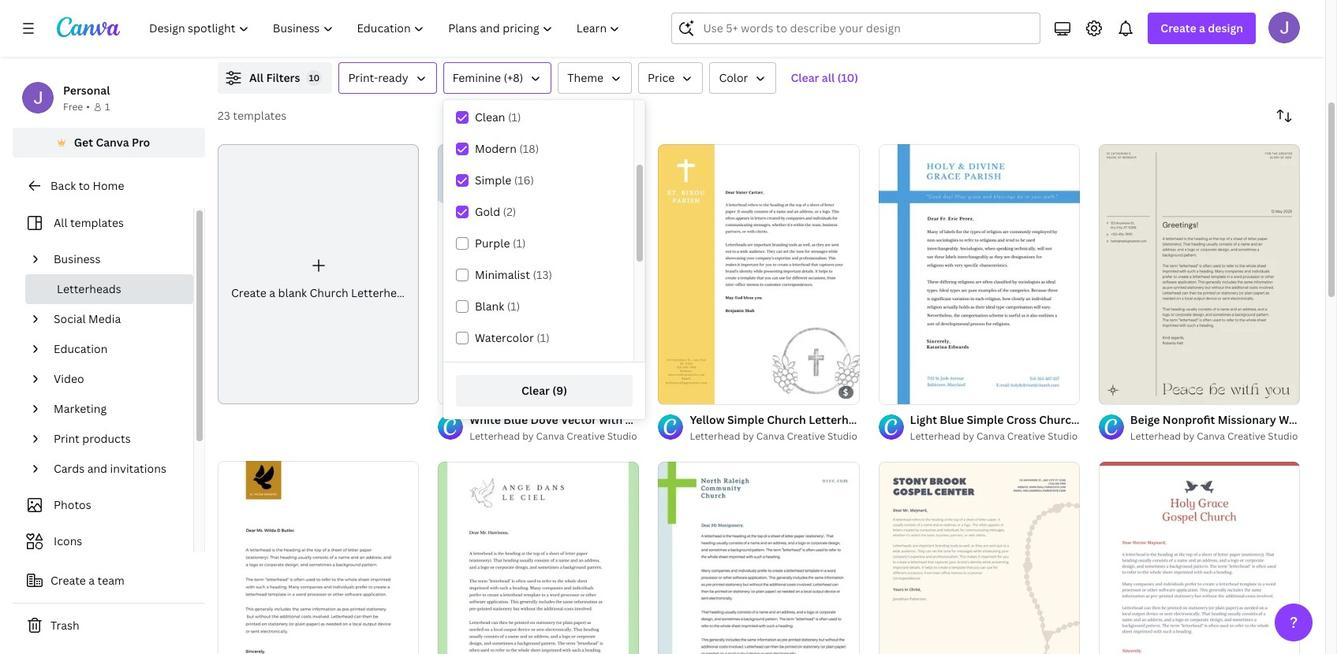 Task type: vqa. For each thing, say whether or not it's contained in the screenshot.
Purple (1)
yes



Task type: locate. For each thing, give the bounding box(es) containing it.
create a design button
[[1148, 13, 1256, 44]]

2 horizontal spatial create
[[1161, 21, 1197, 36]]

(13)
[[533, 267, 552, 282]]

a
[[1199, 21, 1205, 36], [269, 286, 275, 301], [89, 574, 95, 589]]

light
[[910, 413, 937, 428]]

0 horizontal spatial all
[[54, 215, 67, 230]]

2 studio from the left
[[828, 430, 858, 444]]

blank (1)
[[475, 299, 520, 314]]

video
[[54, 372, 84, 387]]

get
[[74, 135, 93, 150]]

4 letterhead by canva creative studio link from the left
[[1130, 429, 1300, 445]]

marketing
[[54, 402, 107, 417]]

dots
[[652, 413, 678, 428]]

free
[[63, 100, 83, 114]]

1 horizontal spatial clear
[[791, 70, 819, 85]]

0 vertical spatial all
[[249, 70, 264, 85]]

church inside light blue simple cross church letterhead letterhead by canva creative studio
[[1039, 413, 1078, 428]]

0 vertical spatial a
[[1199, 21, 1205, 36]]

0 horizontal spatial create
[[50, 574, 86, 589]]

2 horizontal spatial a
[[1199, 21, 1205, 36]]

1 horizontal spatial simple
[[727, 413, 764, 428]]

0 horizontal spatial a
[[89, 574, 95, 589]]

theme
[[568, 70, 604, 85]]

create down icons
[[50, 574, 86, 589]]

canva
[[96, 135, 129, 150], [536, 430, 564, 444], [756, 430, 785, 444], [977, 430, 1005, 444], [1197, 430, 1225, 444]]

home
[[93, 178, 124, 193]]

cross
[[1007, 413, 1037, 428]]

purple
[[475, 236, 510, 251]]

blue
[[504, 413, 528, 428], [625, 413, 650, 428], [940, 413, 964, 428]]

by inside white blue dove vector with blue dots church letterhead (us) letterhead by canva creative studio
[[522, 430, 534, 444]]

2 letterhead by canva creative studio link from the left
[[690, 429, 860, 445]]

create for create a design
[[1161, 21, 1197, 36]]

4 by from the left
[[1183, 430, 1195, 444]]

dark golden rod dove church letterhead image
[[218, 462, 419, 655]]

print-ready button
[[339, 62, 437, 94]]

studio
[[607, 430, 637, 444], [828, 430, 858, 444], [1048, 430, 1078, 444], [1268, 430, 1298, 444]]

create for create a blank church letterhead
[[231, 286, 267, 301]]

1 vertical spatial clear
[[521, 383, 550, 398]]

1 horizontal spatial templates
[[233, 108, 287, 123]]

blue inside light blue simple cross church letterhead letterhead by canva creative studio
[[940, 413, 964, 428]]

create left design
[[1161, 21, 1197, 36]]

templates right 23
[[233, 108, 287, 123]]

top level navigation element
[[139, 13, 634, 44]]

create inside create a design dropdown button
[[1161, 21, 1197, 36]]

(1) for clean (1)
[[508, 110, 521, 125]]

0 horizontal spatial blue
[[504, 413, 528, 428]]

studio inside yellow simple church letterhead letterhead by canva creative studio
[[828, 430, 858, 444]]

all
[[249, 70, 264, 85], [54, 215, 67, 230]]

studio inside light blue simple cross church letterhead letterhead by canva creative studio
[[1048, 430, 1078, 444]]

(1) right purple
[[513, 236, 526, 251]]

blue right light at the bottom of the page
[[940, 413, 964, 428]]

1 horizontal spatial create
[[231, 286, 267, 301]]

templates down the back to home
[[70, 215, 124, 230]]

4 creative from the left
[[1228, 430, 1266, 444]]

yellow simple church letterhead link
[[690, 412, 869, 429]]

a for design
[[1199, 21, 1205, 36]]

light blue simple cross church letterhead link
[[910, 412, 1141, 429]]

simple inside light blue simple cross church letterhead letterhead by canva creative studio
[[967, 413, 1004, 428]]

(1) right watercolor
[[537, 331, 550, 346]]

simple left (16)
[[475, 173, 511, 188]]

2 creative from the left
[[787, 430, 825, 444]]

all left filters
[[249, 70, 264, 85]]

(1) right blank
[[507, 299, 520, 314]]

trash
[[50, 619, 79, 634]]

a inside button
[[89, 574, 95, 589]]

business
[[54, 252, 101, 267]]

(1) for watercolor (1)
[[537, 331, 550, 346]]

icons link
[[22, 527, 184, 557]]

simple right the yellow
[[727, 413, 764, 428]]

blue for white
[[504, 413, 528, 428]]

create a team
[[50, 574, 125, 589]]

education link
[[47, 335, 184, 364]]

0 vertical spatial clear
[[791, 70, 819, 85]]

icons
[[54, 534, 82, 549]]

templates for 23 templates
[[233, 108, 287, 123]]

products
[[82, 432, 131, 447]]

0 horizontal spatial templates
[[70, 215, 124, 230]]

print products
[[54, 432, 131, 447]]

3 by from the left
[[963, 430, 974, 444]]

$
[[843, 387, 849, 399]]

1 studio from the left
[[607, 430, 637, 444]]

creative inside yellow simple church letterhead letterhead by canva creative studio
[[787, 430, 825, 444]]

2 vertical spatial create
[[50, 574, 86, 589]]

0 vertical spatial create
[[1161, 21, 1197, 36]]

light blue simple cross church letterhead letterhead by canva creative studio
[[910, 413, 1141, 444]]

4 studio from the left
[[1268, 430, 1298, 444]]

all down back in the top of the page
[[54, 215, 67, 230]]

2 horizontal spatial simple
[[967, 413, 1004, 428]]

clear
[[791, 70, 819, 85], [521, 383, 550, 398]]

get canva pro
[[74, 135, 150, 150]]

clear left (9)
[[521, 383, 550, 398]]

minimalist
[[475, 267, 530, 282]]

creative
[[567, 430, 605, 444], [787, 430, 825, 444], [1007, 430, 1046, 444], [1228, 430, 1266, 444]]

white blue dove vector with blue dots church letterhead (us) letterhead by canva creative studio
[[470, 413, 807, 444]]

2 horizontal spatial blue
[[940, 413, 964, 428]]

create left "blank"
[[231, 286, 267, 301]]

Sort by button
[[1269, 100, 1300, 132]]

cards and invitations
[[54, 462, 166, 477]]

video link
[[47, 364, 184, 394]]

1 horizontal spatial a
[[269, 286, 275, 301]]

a inside dropdown button
[[1199, 21, 1205, 36]]

10
[[309, 72, 320, 84]]

3 blue from the left
[[940, 413, 964, 428]]

templates for all templates
[[70, 215, 124, 230]]

(2)
[[503, 204, 516, 219]]

1 creative from the left
[[567, 430, 605, 444]]

all for all filters
[[249, 70, 264, 85]]

print products link
[[47, 424, 184, 454]]

1 vertical spatial all
[[54, 215, 67, 230]]

a left team
[[89, 574, 95, 589]]

create
[[1161, 21, 1197, 36], [231, 286, 267, 301], [50, 574, 86, 589]]

simple left cross
[[967, 413, 1004, 428]]

marketing link
[[47, 394, 184, 424]]

a left "blank"
[[269, 286, 275, 301]]

indian red church letterhead image
[[1099, 463, 1300, 655]]

1 vertical spatial a
[[269, 286, 275, 301]]

church inside yellow simple church letterhead letterhead by canva creative studio
[[767, 413, 806, 428]]

a for team
[[89, 574, 95, 589]]

clear left all
[[791, 70, 819, 85]]

blue left dove
[[504, 413, 528, 428]]

photos
[[54, 498, 91, 513]]

watercolor (1)
[[475, 331, 550, 346]]

canva inside button
[[96, 135, 129, 150]]

canva inside yellow simple church letterhead letterhead by canva creative studio
[[756, 430, 785, 444]]

white
[[470, 413, 501, 428]]

templates
[[233, 108, 287, 123], [70, 215, 124, 230]]

(1)
[[508, 110, 521, 125], [513, 236, 526, 251], [507, 299, 520, 314], [537, 331, 550, 346]]

create inside create a team button
[[50, 574, 86, 589]]

back
[[50, 178, 76, 193]]

yellow simple church letterhead letterhead by canva creative studio
[[690, 413, 869, 444]]

1 vertical spatial templates
[[70, 215, 124, 230]]

1 vertical spatial create
[[231, 286, 267, 301]]

letterhead by canva creative studio link for dove
[[470, 429, 639, 445]]

(us)
[[784, 413, 807, 428]]

church letterhead templates image
[[964, 0, 1300, 43]]

(1) right the clean
[[508, 110, 521, 125]]

gold (2)
[[475, 204, 516, 219]]

simple
[[475, 173, 511, 188], [727, 413, 764, 428], [967, 413, 1004, 428]]

clear for clear all (10)
[[791, 70, 819, 85]]

3 creative from the left
[[1007, 430, 1046, 444]]

studio inside white blue dove vector with blue dots church letterhead (us) letterhead by canva creative studio
[[607, 430, 637, 444]]

1 horizontal spatial all
[[249, 70, 264, 85]]

create inside create a blank church letterhead element
[[231, 286, 267, 301]]

letterhead by canva creative studio link
[[470, 429, 639, 445], [690, 429, 860, 445], [910, 429, 1080, 445], [1130, 429, 1300, 445]]

church
[[310, 286, 348, 301], [680, 413, 719, 428], [767, 413, 806, 428], [1039, 413, 1078, 428]]

clear (9)
[[521, 383, 567, 398]]

creative inside light blue simple cross church letterhead letterhead by canva creative studio
[[1007, 430, 1046, 444]]

1 horizontal spatial blue
[[625, 413, 650, 428]]

filters
[[266, 70, 300, 85]]

None search field
[[672, 13, 1041, 44]]

Search search field
[[703, 13, 1031, 43]]

3 letterhead by canva creative studio link from the left
[[910, 429, 1080, 445]]

(16)
[[514, 173, 534, 188]]

a for blank
[[269, 286, 275, 301]]

invitations
[[110, 462, 166, 477]]

1 by from the left
[[522, 430, 534, 444]]

back to home
[[50, 178, 124, 193]]

green simple illustrated dove church letterhead image
[[438, 463, 639, 655]]

simple inside yellow simple church letterhead letterhead by canva creative studio
[[727, 413, 764, 428]]

feminine (+8)
[[453, 70, 523, 85]]

dove
[[531, 413, 558, 428]]

all
[[822, 70, 835, 85]]

blue right with
[[625, 413, 650, 428]]

2 by from the left
[[743, 430, 754, 444]]

1 blue from the left
[[504, 413, 528, 428]]

0 horizontal spatial clear
[[521, 383, 550, 398]]

3 studio from the left
[[1048, 430, 1078, 444]]

a left design
[[1199, 21, 1205, 36]]

1 letterhead by canva creative studio link from the left
[[470, 429, 639, 445]]

0 vertical spatial templates
[[233, 108, 287, 123]]

1
[[105, 100, 110, 114]]

blank
[[278, 286, 307, 301]]

letterhead by canva creative studio
[[1130, 430, 1298, 444]]

2 vertical spatial a
[[89, 574, 95, 589]]



Task type: describe. For each thing, give the bounding box(es) containing it.
clear all (10)
[[791, 70, 859, 85]]

beige nonprofit missionary work classy minimalist charity letterhead image
[[1099, 144, 1300, 405]]

blank
[[475, 299, 504, 314]]

canva inside white blue dove vector with blue dots church letterhead (us) letterhead by canva creative studio
[[536, 430, 564, 444]]

10 filter options selected element
[[306, 70, 322, 86]]

photos link
[[22, 491, 184, 521]]

price
[[648, 70, 675, 85]]

social media link
[[47, 305, 184, 335]]

free •
[[63, 100, 90, 114]]

creative inside white blue dove vector with blue dots church letterhead (us) letterhead by canva creative studio
[[567, 430, 605, 444]]

to
[[79, 178, 90, 193]]

0 horizontal spatial simple
[[475, 173, 511, 188]]

all filters
[[249, 70, 300, 85]]

with
[[599, 413, 623, 428]]

pale navy blue rosary beads church letterhead image
[[879, 463, 1080, 655]]

light blue simple cross church letterhead image
[[879, 144, 1080, 405]]

pro
[[132, 135, 150, 150]]

watercolor
[[475, 331, 534, 346]]

purple (1)
[[475, 236, 526, 251]]

all for all templates
[[54, 215, 67, 230]]

modern (18)
[[475, 141, 539, 156]]

cards
[[54, 462, 85, 477]]

create a design
[[1161, 21, 1243, 36]]

theme button
[[558, 62, 632, 94]]

23 templates
[[218, 108, 287, 123]]

blue cross church minimal letterhead image
[[658, 463, 860, 655]]

clear (9) button
[[456, 376, 633, 407]]

vector
[[561, 413, 597, 428]]

•
[[86, 100, 90, 114]]

social media
[[54, 312, 121, 327]]

color
[[719, 70, 748, 85]]

back to home link
[[13, 170, 205, 202]]

education
[[54, 342, 108, 357]]

white blue dove vector with blue dots church letterhead (us) link
[[470, 412, 807, 429]]

letterhead by canva creative studio link for simple
[[910, 429, 1080, 445]]

business link
[[47, 245, 184, 275]]

create a blank church letterhead
[[231, 286, 410, 301]]

clear for clear (9)
[[521, 383, 550, 398]]

church inside white blue dove vector with blue dots church letterhead (us) letterhead by canva creative studio
[[680, 413, 719, 428]]

social
[[54, 312, 86, 327]]

create a blank church letterhead element
[[218, 144, 419, 405]]

print-
[[348, 70, 378, 85]]

gold
[[475, 204, 500, 219]]

blue for light
[[940, 413, 964, 428]]

trash link
[[13, 611, 205, 642]]

by inside light blue simple cross church letterhead letterhead by canva creative studio
[[963, 430, 974, 444]]

letterhead by canva creative studio link for church
[[690, 429, 860, 445]]

feminine
[[453, 70, 501, 85]]

feminine (+8) button
[[443, 62, 552, 94]]

personal
[[63, 83, 110, 98]]

clean (1)
[[475, 110, 521, 125]]

(9)
[[553, 383, 567, 398]]

minimalist (13)
[[475, 267, 552, 282]]

and
[[87, 462, 107, 477]]

all templates link
[[22, 208, 184, 238]]

(18)
[[519, 141, 539, 156]]

by inside yellow simple church letterhead letterhead by canva creative studio
[[743, 430, 754, 444]]

white blue dove vector with blue dots church letterhead (us) image
[[438, 144, 639, 405]]

create a blank church letterhead link
[[218, 144, 419, 405]]

create a team button
[[13, 566, 205, 597]]

create for create a team
[[50, 574, 86, 589]]

modern
[[475, 141, 517, 156]]

jacob simon image
[[1269, 12, 1300, 43]]

cards and invitations link
[[47, 454, 184, 484]]

print-ready
[[348, 70, 408, 85]]

canva inside light blue simple cross church letterhead letterhead by canva creative studio
[[977, 430, 1005, 444]]

(1) for purple (1)
[[513, 236, 526, 251]]

price button
[[638, 62, 703, 94]]

media
[[88, 312, 121, 327]]

print
[[54, 432, 80, 447]]

(1) for blank (1)
[[507, 299, 520, 314]]

yellow simple church letterhead image
[[658, 144, 860, 405]]

team
[[97, 574, 125, 589]]

ready
[[378, 70, 408, 85]]

(10)
[[838, 70, 859, 85]]

2 blue from the left
[[625, 413, 650, 428]]

get canva pro button
[[13, 128, 205, 158]]

simple (16)
[[475, 173, 534, 188]]

color button
[[710, 62, 777, 94]]

(+8)
[[504, 70, 523, 85]]

23
[[218, 108, 230, 123]]

letterheads
[[57, 282, 121, 297]]

clear all (10) button
[[783, 62, 866, 94]]

yellow
[[690, 413, 725, 428]]



